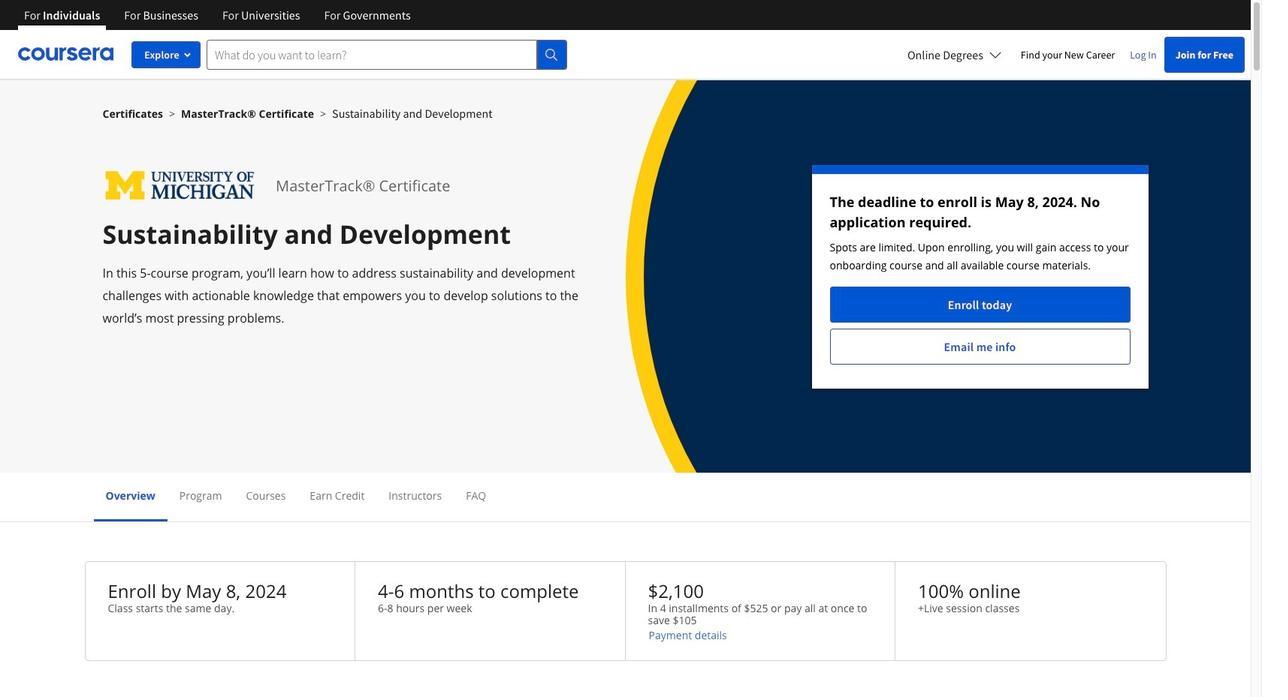 Task type: locate. For each thing, give the bounding box(es) containing it.
banner navigation
[[12, 0, 423, 41]]

university of michigan image
[[103, 165, 258, 207]]

status
[[812, 165, 1148, 389]]

None search field
[[207, 39, 567, 69]]

What do you want to learn? text field
[[207, 39, 537, 69]]



Task type: vqa. For each thing, say whether or not it's contained in the screenshot.
Home link
no



Task type: describe. For each thing, give the bounding box(es) containing it.
coursera image
[[18, 42, 113, 66]]

certificate menu element
[[94, 473, 1157, 522]]



